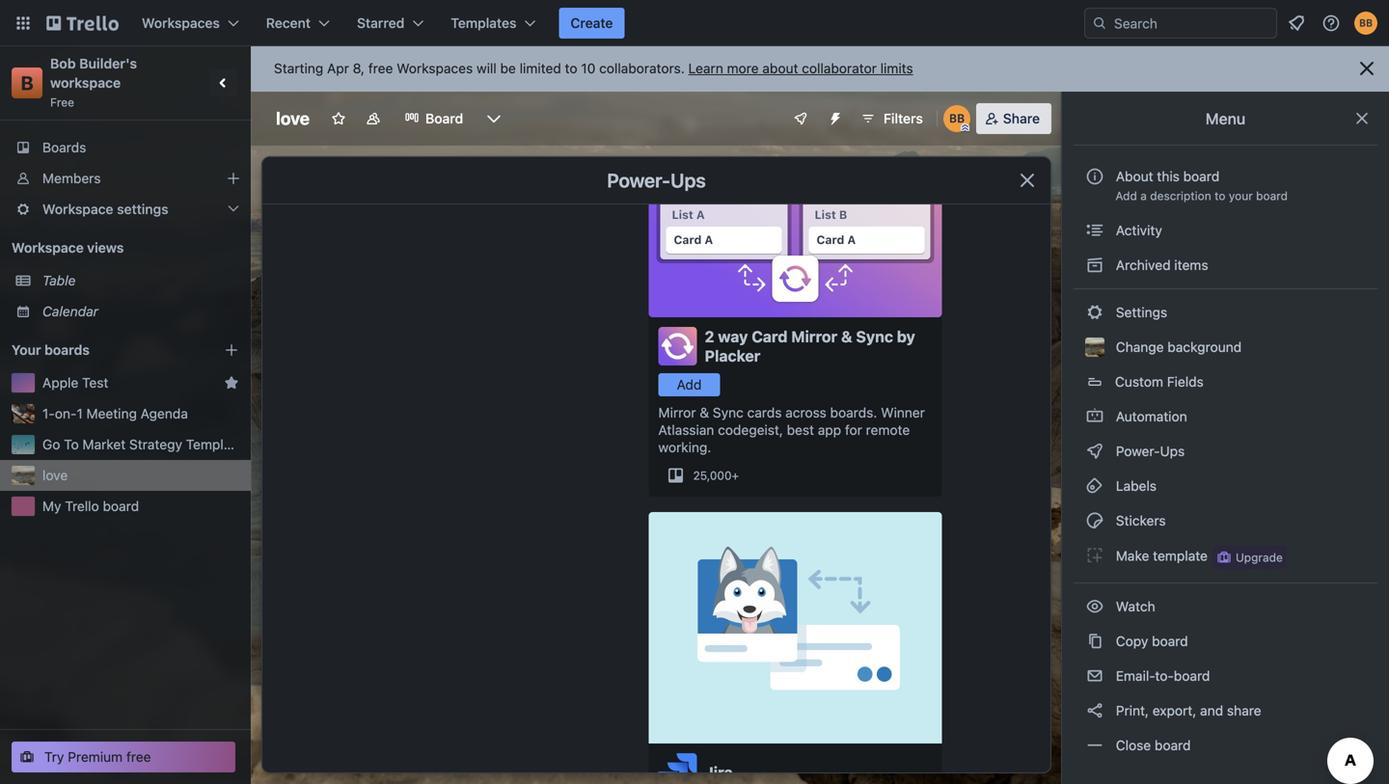 Task type: vqa. For each thing, say whether or not it's contained in the screenshot.
the grinning 'image' at bottom
no



Task type: describe. For each thing, give the bounding box(es) containing it.
love link
[[42, 466, 239, 485]]

share button
[[976, 103, 1052, 134]]

export,
[[1153, 703, 1197, 719]]

primary element
[[0, 0, 1389, 46]]

sm image for email-to-board
[[1085, 667, 1105, 686]]

create button
[[559, 8, 625, 39]]

starred
[[357, 15, 405, 31]]

2 way card mirror & sync by placker
[[705, 328, 915, 365]]

make template
[[1112, 548, 1208, 564]]

my trello board link
[[42, 497, 239, 516]]

free
[[50, 96, 74, 109]]

1 horizontal spatial free
[[368, 60, 393, 76]]

settings
[[1112, 304, 1168, 320]]

board up print, export, and share
[[1174, 668, 1210, 684]]

views
[[87, 240, 124, 256]]

25,000
[[693, 469, 732, 482]]

settings link
[[1074, 297, 1378, 328]]

about
[[1116, 168, 1154, 184]]

board up the to-
[[1152, 633, 1188, 649]]

bob builder (bobbuilder40) image
[[943, 105, 970, 132]]

filters button
[[855, 103, 929, 134]]

collaborator
[[802, 60, 877, 76]]

email-
[[1116, 668, 1155, 684]]

placker
[[705, 347, 761, 365]]

to
[[64, 437, 79, 453]]

sm image for automation
[[1085, 407, 1105, 426]]

Search field
[[1108, 9, 1276, 38]]

trello
[[65, 498, 99, 514]]

workspace settings button
[[0, 194, 251, 225]]

description
[[1150, 189, 1212, 203]]

1
[[77, 406, 83, 422]]

remote
[[866, 422, 910, 438]]

& inside the 2 way card mirror & sync by placker
[[841, 328, 853, 346]]

workspace for workspace settings
[[42, 201, 113, 217]]

limited
[[520, 60, 561, 76]]

test
[[82, 375, 108, 391]]

add board image
[[224, 343, 239, 358]]

custom fields
[[1115, 374, 1204, 390]]

+
[[732, 469, 739, 482]]

board up the description
[[1184, 168, 1220, 184]]

starred icon image
[[224, 375, 239, 391]]

market
[[82, 437, 126, 453]]

on-
[[55, 406, 77, 422]]

starting
[[274, 60, 323, 76]]

bob builder's workspace free
[[50, 55, 141, 109]]

workspace for workspace views
[[12, 240, 84, 256]]

filters
[[884, 110, 923, 126]]

try premium free
[[44, 749, 151, 765]]

your
[[12, 342, 41, 358]]

add inside about this board add a description to your board
[[1116, 189, 1137, 203]]

upgrade button
[[1213, 546, 1287, 569]]

boards
[[44, 342, 90, 358]]

make
[[1116, 548, 1150, 564]]

sm image for archived items
[[1085, 256, 1105, 275]]

by
[[897, 328, 915, 346]]

custom
[[1115, 374, 1164, 390]]

cards
[[747, 405, 782, 421]]

this member is an admin of this board. image
[[961, 124, 969, 132]]

sm image for watch
[[1085, 597, 1105, 617]]

1 vertical spatial love
[[42, 467, 68, 483]]

sm image for settings
[[1085, 303, 1105, 322]]

0 vertical spatial to
[[565, 60, 578, 76]]

love inside the board name text field
[[276, 108, 310, 129]]

back to home image
[[46, 8, 119, 39]]

workspaces inside workspaces dropdown button
[[142, 15, 220, 31]]

this
[[1157, 168, 1180, 184]]

apple test link
[[42, 373, 216, 393]]

apr
[[327, 60, 349, 76]]

limits
[[881, 60, 913, 76]]

10
[[581, 60, 596, 76]]

members
[[42, 170, 101, 186]]

across
[[786, 405, 827, 421]]

try
[[44, 749, 64, 765]]

1-on-1 meeting agenda
[[42, 406, 188, 422]]

working.
[[659, 439, 711, 455]]

archived
[[1116, 257, 1171, 273]]

mirror inside the 2 way card mirror & sync by placker
[[791, 328, 838, 346]]

starred button
[[345, 8, 435, 39]]

board down love link
[[103, 498, 139, 514]]

workspace visible image
[[366, 111, 381, 126]]

recent button
[[255, 8, 342, 39]]

upgrade
[[1236, 551, 1283, 564]]

add button
[[659, 373, 720, 397]]

apple test
[[42, 375, 108, 391]]

0 notifications image
[[1285, 12, 1308, 35]]

sm image for print, export, and share
[[1085, 701, 1105, 721]]

power- inside "power-ups" link
[[1116, 443, 1160, 459]]

watch
[[1112, 599, 1159, 615]]

watch link
[[1074, 591, 1378, 622]]

& inside mirror & sync cards across boards. winner atlassian codegeist, best app for remote working.
[[700, 405, 709, 421]]

table link
[[42, 271, 239, 290]]

way
[[718, 328, 748, 346]]

email-to-board link
[[1074, 661, 1378, 692]]

stickers link
[[1074, 506, 1378, 536]]

archived items
[[1112, 257, 1209, 273]]

0 horizontal spatial power-
[[607, 169, 671, 192]]

power ups image
[[793, 111, 809, 126]]

your boards with 5 items element
[[12, 339, 195, 362]]

power-ups link
[[1074, 436, 1378, 467]]

bob builder (bobbuilder40) image
[[1355, 12, 1378, 35]]

premium
[[68, 749, 123, 765]]



Task type: locate. For each thing, give the bounding box(es) containing it.
1 sm image from the top
[[1085, 407, 1105, 426]]

sm image for close board
[[1085, 736, 1105, 755]]

sm image for activity
[[1085, 221, 1105, 240]]

love left star or unstar board image on the top left of page
[[276, 108, 310, 129]]

sm image
[[1085, 407, 1105, 426], [1085, 477, 1105, 496], [1085, 511, 1105, 531], [1085, 546, 1105, 565], [1085, 667, 1105, 686], [1085, 701, 1105, 721], [1085, 736, 1105, 755]]

my
[[42, 498, 61, 514]]

workspace inside dropdown button
[[42, 201, 113, 217]]

close board
[[1112, 738, 1191, 754]]

sm image left close
[[1085, 736, 1105, 755]]

4 sm image from the top
[[1085, 546, 1105, 565]]

sm image inside print, export, and share link
[[1085, 701, 1105, 721]]

sm image left stickers
[[1085, 511, 1105, 531]]

0 vertical spatial mirror
[[791, 328, 838, 346]]

star or unstar board image
[[331, 111, 346, 126]]

2 sm image from the top
[[1085, 477, 1105, 496]]

0 vertical spatial workspace
[[42, 201, 113, 217]]

2 sm image from the top
[[1085, 256, 1105, 275]]

sm image left labels
[[1085, 477, 1105, 496]]

board right your
[[1256, 189, 1288, 203]]

board
[[426, 110, 463, 126]]

print, export, and share
[[1112, 703, 1262, 719]]

sm image inside email-to-board link
[[1085, 667, 1105, 686]]

free right 8,
[[368, 60, 393, 76]]

to left your
[[1215, 189, 1226, 203]]

sm image inside stickers link
[[1085, 511, 1105, 531]]

recent
[[266, 15, 311, 31]]

workspace down members
[[42, 201, 113, 217]]

about this board add a description to your board
[[1116, 168, 1288, 203]]

workspace
[[42, 201, 113, 217], [12, 240, 84, 256]]

1 horizontal spatial sync
[[856, 328, 893, 346]]

workspace navigation collapse icon image
[[210, 69, 237, 96]]

0 horizontal spatial mirror
[[659, 405, 696, 421]]

3 sm image from the top
[[1085, 511, 1105, 531]]

sm image
[[1085, 221, 1105, 240], [1085, 256, 1105, 275], [1085, 303, 1105, 322], [1085, 442, 1105, 461], [1085, 597, 1105, 617], [1085, 632, 1105, 651]]

fields
[[1167, 374, 1204, 390]]

b
[[21, 71, 33, 94]]

sm image for power-ups
[[1085, 442, 1105, 461]]

workspaces up workspace navigation collapse icon at the top of the page
[[142, 15, 220, 31]]

copy board link
[[1074, 626, 1378, 657]]

sm image left make
[[1085, 546, 1105, 565]]

6 sm image from the top
[[1085, 701, 1105, 721]]

sm image inside close board link
[[1085, 736, 1105, 755]]

sm image inside 'automation' link
[[1085, 407, 1105, 426]]

1 horizontal spatial ups
[[1160, 443, 1185, 459]]

more
[[727, 60, 759, 76]]

menu
[[1206, 110, 1246, 128]]

sm image inside settings link
[[1085, 303, 1105, 322]]

sm image for stickers
[[1085, 511, 1105, 531]]

0 horizontal spatial add
[[677, 377, 702, 393]]

Board name text field
[[266, 103, 319, 134]]

1 horizontal spatial love
[[276, 108, 310, 129]]

be
[[500, 60, 516, 76]]

go
[[42, 437, 60, 453]]

a
[[1141, 189, 1147, 203]]

labels link
[[1074, 471, 1378, 502]]

boards.
[[830, 405, 877, 421]]

7 sm image from the top
[[1085, 736, 1105, 755]]

template
[[186, 437, 243, 453]]

1 vertical spatial power-ups
[[1112, 443, 1189, 459]]

1 horizontal spatial mirror
[[791, 328, 838, 346]]

0 horizontal spatial sync
[[713, 405, 744, 421]]

activity
[[1112, 222, 1163, 238]]

jira
[[705, 764, 733, 782]]

free
[[368, 60, 393, 76], [126, 749, 151, 765]]

5 sm image from the top
[[1085, 667, 1105, 686]]

copy
[[1116, 633, 1149, 649]]

stickers
[[1112, 513, 1166, 529]]

mirror up the atlassian
[[659, 405, 696, 421]]

board
[[1184, 168, 1220, 184], [1256, 189, 1288, 203], [103, 498, 139, 514], [1152, 633, 1188, 649], [1174, 668, 1210, 684], [1155, 738, 1191, 754]]

sync inside mirror & sync cards across boards. winner atlassian codegeist, best app for remote working.
[[713, 405, 744, 421]]

go to market strategy template
[[42, 437, 243, 453]]

go to market strategy template link
[[42, 435, 243, 454]]

add inside button
[[677, 377, 702, 393]]

0 horizontal spatial to
[[565, 60, 578, 76]]

customize views image
[[485, 109, 504, 128]]

workspaces up 'board' link
[[397, 60, 473, 76]]

mirror inside mirror & sync cards across boards. winner atlassian codegeist, best app for remote working.
[[659, 405, 696, 421]]

sm image for copy board
[[1085, 632, 1105, 651]]

b link
[[12, 68, 42, 98]]

close
[[1116, 738, 1151, 754]]

5 sm image from the top
[[1085, 597, 1105, 617]]

ups
[[671, 169, 706, 192], [1160, 443, 1185, 459]]

1 horizontal spatial power-
[[1116, 443, 1160, 459]]

sync up 'codegeist,'
[[713, 405, 744, 421]]

&
[[841, 328, 853, 346], [700, 405, 709, 421]]

sm image inside watch link
[[1085, 597, 1105, 617]]

app
[[818, 422, 841, 438]]

0 horizontal spatial &
[[700, 405, 709, 421]]

custom fields button
[[1074, 367, 1378, 398]]

codegeist,
[[718, 422, 783, 438]]

sm image inside labels 'link'
[[1085, 477, 1105, 496]]

board down export,
[[1155, 738, 1191, 754]]

sm image inside the activity link
[[1085, 221, 1105, 240]]

free inside button
[[126, 749, 151, 765]]

power-
[[607, 169, 671, 192], [1116, 443, 1160, 459]]

template
[[1153, 548, 1208, 564]]

sm image for labels
[[1085, 477, 1105, 496]]

calendar
[[42, 303, 98, 319]]

free right premium
[[126, 749, 151, 765]]

1 vertical spatial ups
[[1160, 443, 1185, 459]]

0 vertical spatial power-
[[607, 169, 671, 192]]

1 horizontal spatial workspaces
[[397, 60, 473, 76]]

sm image left automation
[[1085, 407, 1105, 426]]

1 vertical spatial workspace
[[12, 240, 84, 256]]

members link
[[0, 163, 251, 194]]

templates button
[[439, 8, 547, 39]]

sm image left email-
[[1085, 667, 1105, 686]]

your boards
[[12, 342, 90, 358]]

6 sm image from the top
[[1085, 632, 1105, 651]]

0 horizontal spatial power-ups
[[607, 169, 706, 192]]

sm image inside archived items link
[[1085, 256, 1105, 275]]

0 horizontal spatial workspaces
[[142, 15, 220, 31]]

1 horizontal spatial to
[[1215, 189, 1226, 203]]

items
[[1175, 257, 1209, 273]]

board link
[[393, 103, 475, 134]]

atlassian
[[659, 422, 714, 438]]

sm image left "print,"
[[1085, 701, 1105, 721]]

workspace settings
[[42, 201, 168, 217]]

1 vertical spatial add
[[677, 377, 702, 393]]

labels
[[1112, 478, 1157, 494]]

0 horizontal spatial free
[[126, 749, 151, 765]]

change background
[[1112, 339, 1242, 355]]

1 vertical spatial to
[[1215, 189, 1226, 203]]

boards
[[42, 139, 86, 155]]

& left by
[[841, 328, 853, 346]]

1 vertical spatial workspaces
[[397, 60, 473, 76]]

apple
[[42, 375, 78, 391]]

to inside about this board add a description to your board
[[1215, 189, 1226, 203]]

bob builder's workspace link
[[50, 55, 141, 91]]

25,000 +
[[693, 469, 739, 482]]

activity link
[[1074, 215, 1378, 246]]

0 vertical spatial free
[[368, 60, 393, 76]]

builder's
[[79, 55, 137, 71]]

search image
[[1092, 15, 1108, 31]]

will
[[477, 60, 497, 76]]

sm image for make template
[[1085, 546, 1105, 565]]

& up the atlassian
[[700, 405, 709, 421]]

my trello board
[[42, 498, 139, 514]]

1 vertical spatial sync
[[713, 405, 744, 421]]

0 vertical spatial &
[[841, 328, 853, 346]]

learn
[[689, 60, 723, 76]]

love up 'my'
[[42, 467, 68, 483]]

settings
[[117, 201, 168, 217]]

table
[[42, 273, 76, 288]]

0 horizontal spatial ups
[[671, 169, 706, 192]]

1 horizontal spatial power-ups
[[1112, 443, 1189, 459]]

sm image inside "copy board" link
[[1085, 632, 1105, 651]]

1 horizontal spatial add
[[1116, 189, 1137, 203]]

calendar link
[[42, 302, 239, 321]]

1 vertical spatial power-
[[1116, 443, 1160, 459]]

0 vertical spatial add
[[1116, 189, 1137, 203]]

add up the atlassian
[[677, 377, 702, 393]]

bob
[[50, 55, 76, 71]]

workspace up table
[[12, 240, 84, 256]]

2
[[705, 328, 714, 346]]

workspace
[[50, 75, 121, 91]]

email-to-board
[[1112, 668, 1210, 684]]

automation image
[[820, 103, 847, 130]]

close board link
[[1074, 730, 1378, 761]]

automation link
[[1074, 401, 1378, 432]]

3 sm image from the top
[[1085, 303, 1105, 322]]

mirror & sync cards across boards. winner atlassian codegeist, best app for remote working.
[[659, 405, 925, 455]]

sm image inside "power-ups" link
[[1085, 442, 1105, 461]]

4 sm image from the top
[[1085, 442, 1105, 461]]

0 horizontal spatial love
[[42, 467, 68, 483]]

0 vertical spatial love
[[276, 108, 310, 129]]

best
[[787, 422, 814, 438]]

add left a
[[1116, 189, 1137, 203]]

0 vertical spatial power-ups
[[607, 169, 706, 192]]

about
[[763, 60, 798, 76]]

sync
[[856, 328, 893, 346], [713, 405, 744, 421]]

share
[[1003, 110, 1040, 126]]

1-
[[42, 406, 55, 422]]

print,
[[1116, 703, 1149, 719]]

templates
[[451, 15, 517, 31]]

create
[[571, 15, 613, 31]]

1 horizontal spatial &
[[841, 328, 853, 346]]

print, export, and share link
[[1074, 696, 1378, 727]]

sync inside the 2 way card mirror & sync by placker
[[856, 328, 893, 346]]

0 vertical spatial sync
[[856, 328, 893, 346]]

agenda
[[141, 406, 188, 422]]

1 vertical spatial &
[[700, 405, 709, 421]]

1 sm image from the top
[[1085, 221, 1105, 240]]

8,
[[353, 60, 365, 76]]

mirror right card
[[791, 328, 838, 346]]

1 vertical spatial mirror
[[659, 405, 696, 421]]

open information menu image
[[1322, 14, 1341, 33]]

0 vertical spatial workspaces
[[142, 15, 220, 31]]

0 vertical spatial ups
[[671, 169, 706, 192]]

1 vertical spatial free
[[126, 749, 151, 765]]

try premium free button
[[12, 742, 235, 773]]

copy board
[[1112, 633, 1188, 649]]

sync left by
[[856, 328, 893, 346]]

to left 10
[[565, 60, 578, 76]]

for
[[845, 422, 862, 438]]



